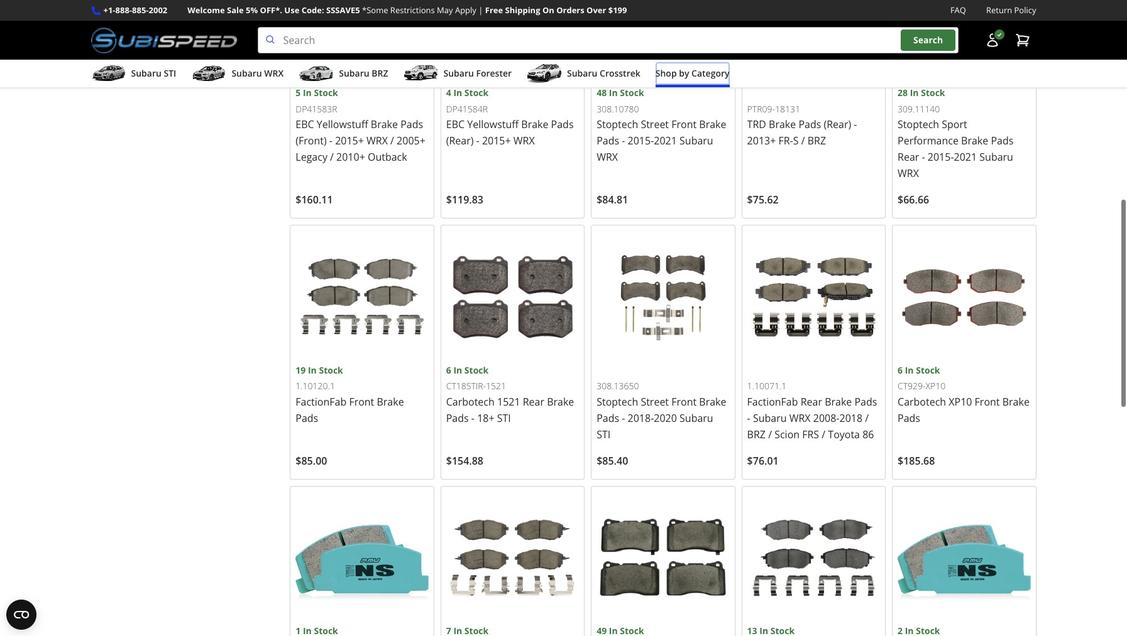 Task type: describe. For each thing, give the bounding box(es) containing it.
subaru brz
[[339, 67, 388, 79]]

sale
[[227, 4, 244, 16]]

brake inside 6 in stock ct929-xp10 carbotech xp10 front brake pads
[[1003, 395, 1030, 409]]

factionfab inside the 1.10071.1 factionfab rear brake pads - subaru wrx 2008-2018 / brz / scion frs / toyota 86
[[747, 395, 798, 409]]

forester
[[476, 67, 512, 79]]

1.10071.1
[[747, 380, 787, 392]]

stock for carbotech 1521 rear brake pads - 18+ sti
[[465, 364, 489, 376]]

+1-888-885-2002
[[103, 4, 167, 16]]

4 in stock dp41584r ebc yellowstuff brake pads (rear) - 2015+ wrx
[[446, 86, 574, 147]]

brake inside trd brake pads (rear) - 2013+ fr-s / brz
[[769, 117, 796, 131]]

- inside 6 in stock ct18stir-1521 carbotech 1521 rear brake pads - 18+ sti
[[471, 411, 475, 425]]

street inside 308.13650 stoptech street front brake pads - 2018-2020 subaru sti
[[641, 395, 669, 409]]

subaru sti
[[131, 67, 176, 79]]

rear inside 6 in stock ct18stir-1521 carbotech 1521 rear brake pads - 18+ sti
[[523, 395, 544, 409]]

carbotech xp10 front brake pads image
[[898, 230, 1031, 363]]

crosstrek
[[600, 67, 640, 79]]

2018
[[840, 411, 863, 425]]

48
[[597, 86, 607, 98]]

return policy link
[[986, 4, 1036, 17]]

sssave5
[[326, 4, 360, 16]]

ct18stir-
[[446, 380, 486, 392]]

2018-
[[628, 411, 654, 425]]

brz inside the 1.10071.1 factionfab rear brake pads - subaru wrx 2008-2018 / brz / scion frs / toyota 86
[[747, 427, 766, 441]]

28 in stock 309.11140 stoptech sport performance brake pads rear - 2015-2021 subaru wrx
[[898, 86, 1014, 180]]

stoptech sport performance brake pads rear - 2015-2021 subaru wrx image
[[898, 0, 1031, 86]]

brake inside 4 in stock dp41584r ebc yellowstuff brake pads (rear) - 2015+ wrx
[[521, 117, 548, 131]]

stoptech inside 308.13650 stoptech street front brake pads - 2018-2020 subaru sti
[[597, 395, 638, 409]]

(front)
[[296, 134, 327, 147]]

subispeed logo image
[[91, 27, 237, 54]]

ebc yellowstuff  brake pads (front) - 2015+ wrx / 2005+ legacy / 2010+ outback image
[[296, 0, 429, 86]]

brake inside "19 in stock 1.10120.1 factionfab front brake pads"
[[377, 395, 404, 409]]

309.11140
[[898, 102, 940, 114]]

48 in stock 308.10780 stoptech street front brake pads - 2015-2021 subaru wrx
[[597, 86, 726, 164]]

subaru inside "28 in stock 309.11140 stoptech sport performance brake pads rear - 2015-2021 subaru wrx"
[[980, 150, 1013, 164]]

/ right frs
[[822, 427, 826, 441]]

wrx inside the 5 in stock dp41583r ebc yellowstuff  brake pads (front) - 2015+ wrx / 2005+ legacy / 2010+ outback
[[367, 134, 388, 147]]

/ left scion on the right
[[768, 427, 772, 441]]

pads inside the 5 in stock dp41583r ebc yellowstuff  brake pads (front) - 2015+ wrx / 2005+ legacy / 2010+ outback
[[401, 117, 423, 131]]

- inside the 5 in stock dp41583r ebc yellowstuff  brake pads (front) - 2015+ wrx / 2005+ legacy / 2010+ outback
[[329, 134, 333, 147]]

$154.88
[[446, 454, 483, 468]]

19
[[296, 364, 306, 376]]

subaru inside the 1.10071.1 factionfab rear brake pads - subaru wrx 2008-2018 / brz / scion frs / toyota 86
[[753, 411, 787, 425]]

faq
[[951, 4, 966, 16]]

return
[[986, 4, 1012, 16]]

2005+
[[397, 134, 426, 147]]

a subaru forester thumbnail image image
[[403, 64, 438, 83]]

apply
[[455, 4, 476, 16]]

policy
[[1014, 4, 1036, 16]]

shop by category
[[656, 67, 730, 79]]

0 vertical spatial 1521
[[486, 380, 506, 392]]

carbotech for carbotech 1521 rear brake pads - 18+ sti
[[446, 395, 495, 409]]

trd brake pads (rear) - 2013+ fr-s / brz image
[[747, 0, 880, 86]]

18+
[[477, 411, 495, 425]]

use
[[284, 4, 299, 16]]

pads inside 6 in stock ct929-xp10 carbotech xp10 front brake pads
[[898, 411, 920, 425]]

888-
[[115, 4, 132, 16]]

brake inside "28 in stock 309.11140 stoptech sport performance brake pads rear - 2015-2021 subaru wrx"
[[961, 134, 988, 147]]

stoptech street select front brake pads - 2015-2021 subaru wrx image
[[446, 492, 579, 624]]

welcome sale 5% off*. use code: sssave5
[[188, 4, 360, 16]]

2021 inside "28 in stock 309.11140 stoptech sport performance brake pads rear - 2015-2021 subaru wrx"
[[954, 150, 977, 164]]

a subaru brz thumbnail image image
[[299, 64, 334, 83]]

2021 inside 48 in stock 308.10780 stoptech street front brake pads - 2015-2021 subaru wrx
[[654, 134, 677, 147]]

by
[[679, 67, 689, 79]]

pads inside 6 in stock ct18stir-1521 carbotech 1521 rear brake pads - 18+ sti
[[446, 411, 469, 425]]

885-
[[132, 4, 149, 16]]

category
[[692, 67, 730, 79]]

front inside 48 in stock 308.10780 stoptech street front brake pads - 2015-2021 subaru wrx
[[672, 117, 697, 131]]

$84.81
[[597, 193, 628, 206]]

factionfab rear brake pads - subaru wrx 2008-2018 / brz / scion frs / toyota 86 image
[[747, 230, 880, 363]]

2010+
[[336, 150, 365, 164]]

wrx inside dropdown button
[[264, 67, 284, 79]]

s
[[793, 134, 799, 147]]

carbotech 1521 rear brake pads - 18+ sti image
[[446, 230, 579, 363]]

return policy
[[986, 4, 1036, 16]]

ebc for ebc yellowstuff  brake pads (front) - 2015+ wrx / 2005+ legacy / 2010+ outback
[[296, 117, 314, 131]]

wrx inside 48 in stock 308.10780 stoptech street front brake pads - 2015-2021 subaru wrx
[[597, 150, 618, 164]]

6 in stock ct18stir-1521 carbotech 1521 rear brake pads - 18+ sti
[[446, 364, 574, 425]]

in for carbotech xp10 front brake pads
[[905, 364, 914, 376]]

subaru sti button
[[91, 62, 176, 87]]

$75.62
[[747, 193, 779, 206]]

scion
[[775, 427, 800, 441]]

$66.66
[[898, 193, 929, 206]]

stock for ebc yellowstuff brake pads (rear) - 2015+ wrx
[[465, 86, 489, 98]]

stoptech street front brake pads - 2015-2017 subaru sti image
[[597, 492, 730, 624]]

brake inside 6 in stock ct18stir-1521 carbotech 1521 rear brake pads - 18+ sti
[[547, 395, 574, 409]]

pads inside the 1.10071.1 factionfab rear brake pads - subaru wrx 2008-2018 / brz / scion frs / toyota 86
[[855, 395, 877, 409]]

in for ebc yellowstuff brake pads (rear) - 2015+ wrx
[[454, 86, 462, 98]]

brake inside 48 in stock 308.10780 stoptech street front brake pads - 2015-2021 subaru wrx
[[699, 117, 726, 131]]

brz inside trd brake pads (rear) - 2013+ fr-s / brz
[[808, 134, 826, 147]]

18131
[[775, 102, 800, 114]]

5 in stock dp41583r ebc yellowstuff  brake pads (front) - 2015+ wrx / 2005+ legacy / 2010+ outback
[[296, 86, 426, 164]]

$160.11
[[296, 193, 333, 206]]

welcome
[[188, 4, 225, 16]]

a subaru crosstrek thumbnail image image
[[527, 64, 562, 83]]

front inside 6 in stock ct929-xp10 carbotech xp10 front brake pads
[[975, 395, 1000, 409]]

shop
[[656, 67, 677, 79]]

in for stoptech street front brake pads - 2015-2021 subaru wrx
[[609, 86, 618, 98]]

28
[[898, 86, 908, 98]]

1 vertical spatial 1521
[[497, 395, 520, 409]]

1 vertical spatial xp10
[[949, 395, 972, 409]]

sti inside 308.13650 stoptech street front brake pads - 2018-2020 subaru sti
[[597, 427, 611, 441]]

brake inside the 1.10071.1 factionfab rear brake pads - subaru wrx 2008-2018 / brz / scion frs / toyota 86
[[825, 395, 852, 409]]

5
[[296, 86, 301, 98]]

$119.83
[[446, 193, 483, 206]]

code:
[[302, 4, 324, 16]]

search button
[[901, 30, 956, 51]]

brake inside the 5 in stock dp41583r ebc yellowstuff  brake pads (front) - 2015+ wrx / 2005+ legacy / 2010+ outback
[[371, 117, 398, 131]]

- inside 48 in stock 308.10780 stoptech street front brake pads - 2015-2021 subaru wrx
[[622, 134, 625, 147]]

- inside 4 in stock dp41584r ebc yellowstuff brake pads (rear) - 2015+ wrx
[[476, 134, 480, 147]]

2002
[[149, 4, 167, 16]]

front inside "19 in stock 1.10120.1 factionfab front brake pads"
[[349, 395, 374, 409]]

a subaru wrx thumbnail image image
[[191, 64, 227, 83]]

frs
[[802, 427, 819, 441]]

wrx inside "28 in stock 309.11140 stoptech sport performance brake pads rear - 2015-2021 subaru wrx"
[[898, 166, 919, 180]]

performance
[[898, 134, 959, 147]]

sti inside subaru sti dropdown button
[[164, 67, 176, 79]]

brake inside 308.13650 stoptech street front brake pads - 2018-2020 subaru sti
[[699, 395, 726, 409]]

*some restrictions may apply | free shipping on orders over $199
[[362, 4, 627, 16]]

trd brake pads (rear) - 2013+ fr-s / brz
[[747, 117, 857, 147]]

stock for carbotech xp10 front brake pads
[[916, 364, 940, 376]]

front inside 308.13650 stoptech street front brake pads - 2018-2020 subaru sti
[[672, 395, 697, 409]]

+1-888-885-2002 link
[[103, 4, 167, 17]]

(rear) inside 4 in stock dp41584r ebc yellowstuff brake pads (rear) - 2015+ wrx
[[446, 134, 474, 147]]

legacy
[[296, 150, 327, 164]]



Task type: vqa. For each thing, say whether or not it's contained in the screenshot.
SRH
no



Task type: locate. For each thing, give the bounding box(es) containing it.
dp41584r
[[446, 102, 488, 114]]

0 horizontal spatial ebc
[[296, 117, 314, 131]]

shop by category button
[[656, 62, 730, 87]]

-
[[854, 117, 857, 131], [329, 134, 333, 147], [476, 134, 480, 147], [622, 134, 625, 147], [922, 150, 925, 164], [471, 411, 475, 425], [622, 411, 625, 425], [747, 411, 750, 425]]

1 horizontal spatial brz
[[747, 427, 766, 441]]

stoptech street front brake pads - 2015-2021 subaru wrx image
[[597, 0, 730, 86]]

0 vertical spatial brz
[[372, 67, 388, 79]]

+1-
[[103, 4, 115, 16]]

1.10120.1
[[296, 380, 335, 392]]

in right 5
[[303, 86, 312, 98]]

pads inside 308.13650 stoptech street front brake pads - 2018-2020 subaru sti
[[597, 411, 619, 425]]

stoptech for -
[[597, 117, 638, 131]]

trd
[[747, 117, 766, 131]]

0 horizontal spatial 6
[[446, 364, 451, 376]]

1 2015+ from the left
[[335, 134, 364, 147]]

project mu d929 type ns brake pads (front) image
[[898, 492, 1031, 624]]

brz left a subaru forester thumbnail image
[[372, 67, 388, 79]]

0 horizontal spatial 2021
[[654, 134, 677, 147]]

stock inside 6 in stock ct929-xp10 carbotech xp10 front brake pads
[[916, 364, 940, 376]]

search
[[913, 34, 943, 46]]

1 horizontal spatial factionfab
[[747, 395, 798, 409]]

2 factionfab from the left
[[747, 395, 798, 409]]

1 6 from the left
[[446, 364, 451, 376]]

2013+
[[747, 134, 776, 147]]

$76.01
[[747, 454, 779, 468]]

1 street from the top
[[641, 117, 669, 131]]

1 horizontal spatial carbotech
[[898, 395, 946, 409]]

1 carbotech from the left
[[446, 395, 495, 409]]

stock
[[314, 86, 338, 98], [465, 86, 489, 98], [620, 86, 644, 98], [921, 86, 945, 98], [319, 364, 343, 376], [465, 364, 489, 376], [916, 364, 940, 376]]

0 horizontal spatial (rear)
[[446, 134, 474, 147]]

2 horizontal spatial rear
[[898, 150, 919, 164]]

1 yellowstuff from the left
[[317, 117, 368, 131]]

pads inside "28 in stock 309.11140 stoptech sport performance brake pads rear - 2015-2021 subaru wrx"
[[991, 134, 1014, 147]]

2015- down performance
[[928, 150, 954, 164]]

1 vertical spatial 2015-
[[928, 150, 954, 164]]

stock inside "19 in stock 1.10120.1 factionfab front brake pads"
[[319, 364, 343, 376]]

stoptech inside "28 in stock 309.11140 stoptech sport performance brake pads rear - 2015-2021 subaru wrx"
[[898, 117, 939, 131]]

0 horizontal spatial 2015-
[[628, 134, 654, 147]]

orders
[[556, 4, 584, 16]]

stock up "ct18stir-"
[[465, 364, 489, 376]]

rear inside "28 in stock 309.11140 stoptech sport performance brake pads rear - 2015-2021 subaru wrx"
[[898, 150, 919, 164]]

yellowstuff down dp41584r
[[467, 117, 519, 131]]

in inside "19 in stock 1.10120.1 factionfab front brake pads"
[[308, 364, 317, 376]]

$85.40
[[597, 454, 628, 468]]

6 for carbotech xp10 front brake pads
[[898, 364, 903, 376]]

stoptech down 308.13650
[[597, 395, 638, 409]]

- inside "28 in stock 309.11140 stoptech sport performance brake pads rear - 2015-2021 subaru wrx"
[[922, 150, 925, 164]]

rear
[[898, 150, 919, 164], [523, 395, 544, 409], [801, 395, 822, 409]]

1 vertical spatial street
[[641, 395, 669, 409]]

in right 19
[[308, 364, 317, 376]]

subaru brz button
[[299, 62, 388, 87]]

stoptech inside 48 in stock 308.10780 stoptech street front brake pads - 2015-2021 subaru wrx
[[597, 117, 638, 131]]

in inside 48 in stock 308.10780 stoptech street front brake pads - 2015-2021 subaru wrx
[[609, 86, 618, 98]]

1.10071.1 factionfab rear brake pads - subaru wrx 2008-2018 / brz / scion frs / toyota 86
[[747, 380, 877, 441]]

2 vertical spatial brz
[[747, 427, 766, 441]]

0 horizontal spatial sti
[[164, 67, 176, 79]]

in right the 28
[[910, 86, 919, 98]]

stoptech sport front brake pads - 2015-2020 subaru wrx image
[[747, 492, 880, 624]]

2 street from the top
[[641, 395, 669, 409]]

- inside 308.13650 stoptech street front brake pads - 2018-2020 subaru sti
[[622, 411, 625, 425]]

in up ct929-
[[905, 364, 914, 376]]

in for factionfab front brake pads
[[308, 364, 317, 376]]

2015+ inside 4 in stock dp41584r ebc yellowstuff brake pads (rear) - 2015+ wrx
[[482, 134, 511, 147]]

- inside trd brake pads (rear) - 2013+ fr-s / brz
[[854, 117, 857, 131]]

in for ebc yellowstuff  brake pads (front) - 2015+ wrx / 2005+ legacy / 2010+ outback
[[303, 86, 312, 98]]

sti up $85.40
[[597, 427, 611, 441]]

yellowstuff for (rear)
[[467, 117, 519, 131]]

308.13650
[[597, 380, 639, 392]]

ebc up "(front)"
[[296, 117, 314, 131]]

pads
[[401, 117, 423, 131], [551, 117, 574, 131], [799, 117, 821, 131], [597, 134, 619, 147], [991, 134, 1014, 147], [855, 395, 877, 409], [296, 411, 318, 425], [446, 411, 469, 425], [597, 411, 619, 425], [898, 411, 920, 425]]

carbotech for carbotech xp10 front brake pads
[[898, 395, 946, 409]]

stock up dp41584r
[[465, 86, 489, 98]]

- inside the 1.10071.1 factionfab rear brake pads - subaru wrx 2008-2018 / brz / scion frs / toyota 86
[[747, 411, 750, 425]]

$185.68
[[898, 454, 935, 468]]

6 inside 6 in stock ct18stir-1521 carbotech 1521 rear brake pads - 18+ sti
[[446, 364, 451, 376]]

subaru wrx
[[232, 67, 284, 79]]

2 vertical spatial sti
[[597, 427, 611, 441]]

2015- down 308.10780
[[628, 134, 654, 147]]

subaru forester button
[[403, 62, 512, 87]]

outback
[[368, 150, 407, 164]]

street up 2020
[[641, 395, 669, 409]]

in right 48
[[609, 86, 618, 98]]

0 vertical spatial sti
[[164, 67, 176, 79]]

2015+ inside the 5 in stock dp41583r ebc yellowstuff  brake pads (front) - 2015+ wrx / 2005+ legacy / 2010+ outback
[[335, 134, 364, 147]]

stock up dp41583r
[[314, 86, 338, 98]]

308.13650 stoptech street front brake pads - 2018-2020 subaru sti
[[597, 380, 726, 441]]

1 vertical spatial 2021
[[954, 150, 977, 164]]

1 factionfab from the left
[[296, 395, 347, 409]]

in inside "28 in stock 309.11140 stoptech sport performance brake pads rear - 2015-2021 subaru wrx"
[[910, 86, 919, 98]]

*some
[[362, 4, 388, 16]]

6 up "ct18stir-"
[[446, 364, 451, 376]]

1 horizontal spatial 6
[[898, 364, 903, 376]]

1 ebc from the left
[[296, 117, 314, 131]]

factionfab down the 1.10071.1 at the bottom right of the page
[[747, 395, 798, 409]]

2 ebc from the left
[[446, 117, 465, 131]]

in inside 6 in stock ct18stir-1521 carbotech 1521 rear brake pads - 18+ sti
[[454, 364, 462, 376]]

ebc down dp41584r
[[446, 117, 465, 131]]

19 in stock 1.10120.1 factionfab front brake pads
[[296, 364, 404, 425]]

sti inside 6 in stock ct18stir-1521 carbotech 1521 rear brake pads - 18+ sti
[[497, 411, 511, 425]]

yellowstuff inside the 5 in stock dp41583r ebc yellowstuff  brake pads (front) - 2015+ wrx / 2005+ legacy / 2010+ outback
[[317, 117, 368, 131]]

6 for carbotech 1521 rear brake pads - 18+ sti
[[446, 364, 451, 376]]

1 vertical spatial brz
[[808, 134, 826, 147]]

in for stoptech sport performance brake pads rear - 2015-2021 subaru wrx
[[910, 86, 919, 98]]

factionfab
[[296, 395, 347, 409], [747, 395, 798, 409]]

search input field
[[258, 27, 958, 54]]

street inside 48 in stock 308.10780 stoptech street front brake pads - 2015-2021 subaru wrx
[[641, 117, 669, 131]]

4
[[446, 86, 451, 98]]

yellowstuff inside 4 in stock dp41584r ebc yellowstuff brake pads (rear) - 2015+ wrx
[[467, 117, 519, 131]]

factionfab front brake pads image
[[296, 230, 429, 363]]

/ inside trd brake pads (rear) - 2013+ fr-s / brz
[[801, 134, 805, 147]]

over
[[587, 4, 606, 16]]

stock inside 4 in stock dp41584r ebc yellowstuff brake pads (rear) - 2015+ wrx
[[465, 86, 489, 98]]

0 horizontal spatial xp10
[[926, 380, 946, 392]]

1 vertical spatial sti
[[497, 411, 511, 425]]

subaru wrx button
[[191, 62, 284, 87]]

1 horizontal spatial ebc
[[446, 117, 465, 131]]

brz right s on the right
[[808, 134, 826, 147]]

fr-
[[779, 134, 793, 147]]

sport
[[942, 117, 967, 131]]

0 vertical spatial 2021
[[654, 134, 677, 147]]

faq link
[[951, 4, 966, 17]]

2015- inside "28 in stock 309.11140 stoptech sport performance brake pads rear - 2015-2021 subaru wrx"
[[928, 150, 954, 164]]

in inside the 5 in stock dp41583r ebc yellowstuff  brake pads (front) - 2015+ wrx / 2005+ legacy / 2010+ outback
[[303, 86, 312, 98]]

2020
[[654, 411, 677, 425]]

1 horizontal spatial 2021
[[954, 150, 977, 164]]

subaru inside 48 in stock 308.10780 stoptech street front brake pads - 2015-2021 subaru wrx
[[680, 134, 713, 147]]

86
[[863, 427, 874, 441]]

0 horizontal spatial yellowstuff
[[317, 117, 368, 131]]

yellowstuff down dp41583r
[[317, 117, 368, 131]]

stoptech
[[597, 117, 638, 131], [898, 117, 939, 131], [597, 395, 638, 409]]

wrx inside 4 in stock dp41584r ebc yellowstuff brake pads (rear) - 2015+ wrx
[[514, 134, 535, 147]]

project mu d929 type ns brake pads (rear) image
[[296, 492, 429, 624]]

2021
[[654, 134, 677, 147], [954, 150, 977, 164]]

2 yellowstuff from the left
[[467, 117, 519, 131]]

1 horizontal spatial rear
[[801, 395, 822, 409]]

stock inside 6 in stock ct18stir-1521 carbotech 1521 rear brake pads - 18+ sti
[[465, 364, 489, 376]]

wrx inside the 1.10071.1 factionfab rear brake pads - subaru wrx 2008-2018 / brz / scion frs / toyota 86
[[789, 411, 811, 425]]

carbotech
[[446, 395, 495, 409], [898, 395, 946, 409]]

ct929-
[[898, 380, 926, 392]]

dp41583r
[[296, 102, 337, 114]]

0 horizontal spatial carbotech
[[446, 395, 495, 409]]

2 2015+ from the left
[[482, 134, 511, 147]]

carbotech inside 6 in stock ct18stir-1521 carbotech 1521 rear brake pads - 18+ sti
[[446, 395, 495, 409]]

pads inside 48 in stock 308.10780 stoptech street front brake pads - 2015-2021 subaru wrx
[[597, 134, 619, 147]]

button image
[[985, 33, 1000, 48]]

sti down subispeed logo
[[164, 67, 176, 79]]

subaru crosstrek
[[567, 67, 640, 79]]

restrictions
[[390, 4, 435, 16]]

free
[[485, 4, 503, 16]]

2015-
[[628, 134, 654, 147], [928, 150, 954, 164]]

carbotech down "ct18stir-"
[[446, 395, 495, 409]]

xp10
[[926, 380, 946, 392], [949, 395, 972, 409]]

ebc yellowstuff brake pads (rear) - 2015+ wrx image
[[446, 0, 579, 86]]

a subaru sti thumbnail image image
[[91, 64, 126, 83]]

stock for stoptech sport performance brake pads rear - 2015-2021 subaru wrx
[[921, 86, 945, 98]]

factionfab down the '1.10120.1'
[[296, 395, 347, 409]]

2015+
[[335, 134, 364, 147], [482, 134, 511, 147]]

2008-
[[813, 411, 840, 425]]

front
[[672, 117, 697, 131], [349, 395, 374, 409], [672, 395, 697, 409], [975, 395, 1000, 409]]

ebc inside 4 in stock dp41584r ebc yellowstuff brake pads (rear) - 2015+ wrx
[[446, 117, 465, 131]]

subaru forester
[[444, 67, 512, 79]]

1 horizontal spatial yellowstuff
[[467, 117, 519, 131]]

open widget image
[[6, 600, 36, 631]]

stoptech down 309.11140
[[898, 117, 939, 131]]

subaru crosstrek button
[[527, 62, 640, 87]]

2015- inside 48 in stock 308.10780 stoptech street front brake pads - 2015-2021 subaru wrx
[[628, 134, 654, 147]]

stoptech for rear
[[898, 117, 939, 131]]

|
[[479, 4, 483, 16]]

$199
[[608, 4, 627, 16]]

(rear) inside trd brake pads (rear) - 2013+ fr-s / brz
[[824, 117, 851, 131]]

ebc for ebc yellowstuff brake pads (rear) - 2015+ wrx
[[446, 117, 465, 131]]

stock for factionfab front brake pads
[[319, 364, 343, 376]]

ptr09-
[[747, 102, 775, 114]]

/ right s on the right
[[801, 134, 805, 147]]

2015+ down dp41584r
[[482, 134, 511, 147]]

brz inside dropdown button
[[372, 67, 388, 79]]

ptr09-18131
[[747, 102, 800, 114]]

in inside 4 in stock dp41584r ebc yellowstuff brake pads (rear) - 2015+ wrx
[[454, 86, 462, 98]]

subaru inside 308.13650 stoptech street front brake pads - 2018-2020 subaru sti
[[680, 411, 713, 425]]

$85.00
[[296, 454, 327, 468]]

off*.
[[260, 4, 282, 16]]

in up "ct18stir-"
[[454, 364, 462, 376]]

stock for ebc yellowstuff  brake pads (front) - 2015+ wrx / 2005+ legacy / 2010+ outback
[[314, 86, 338, 98]]

1 vertical spatial (rear)
[[446, 134, 474, 147]]

factionfab inside "19 in stock 1.10120.1 factionfab front brake pads"
[[296, 395, 347, 409]]

6 in stock ct929-xp10 carbotech xp10 front brake pads
[[898, 364, 1030, 425]]

stock up 308.10780
[[620, 86, 644, 98]]

1 horizontal spatial 2015-
[[928, 150, 954, 164]]

stock inside 48 in stock 308.10780 stoptech street front brake pads - 2015-2021 subaru wrx
[[620, 86, 644, 98]]

0 vertical spatial xp10
[[926, 380, 946, 392]]

on
[[542, 4, 554, 16]]

/ up outback
[[390, 134, 394, 147]]

/ right 2018
[[865, 411, 869, 425]]

stock inside the 5 in stock dp41583r ebc yellowstuff  brake pads (front) - 2015+ wrx / 2005+ legacy / 2010+ outback
[[314, 86, 338, 98]]

6
[[446, 364, 451, 376], [898, 364, 903, 376]]

stock inside "28 in stock 309.11140 stoptech sport performance brake pads rear - 2015-2021 subaru wrx"
[[921, 86, 945, 98]]

stoptech street front brake pads - 2018-2020 subaru sti image
[[597, 230, 730, 363]]

shipping
[[505, 4, 540, 16]]

ebc inside the 5 in stock dp41583r ebc yellowstuff  brake pads (front) - 2015+ wrx / 2005+ legacy / 2010+ outback
[[296, 117, 314, 131]]

2015+ for (front)
[[335, 134, 364, 147]]

/ left 2010+
[[330, 150, 334, 164]]

6 inside 6 in stock ct929-xp10 carbotech xp10 front brake pads
[[898, 364, 903, 376]]

in inside 6 in stock ct929-xp10 carbotech xp10 front brake pads
[[905, 364, 914, 376]]

1 horizontal spatial (rear)
[[824, 117, 851, 131]]

yellowstuff for (front)
[[317, 117, 368, 131]]

2 horizontal spatial sti
[[597, 427, 611, 441]]

2015+ for (rear)
[[482, 134, 511, 147]]

1521
[[486, 380, 506, 392], [497, 395, 520, 409]]

6 up ct929-
[[898, 364, 903, 376]]

0 vertical spatial street
[[641, 117, 669, 131]]

may
[[437, 4, 453, 16]]

pads inside 4 in stock dp41584r ebc yellowstuff brake pads (rear) - 2015+ wrx
[[551, 117, 574, 131]]

carbotech down ct929-
[[898, 395, 946, 409]]

0 horizontal spatial factionfab
[[296, 395, 347, 409]]

0 horizontal spatial rear
[[523, 395, 544, 409]]

brz up $76.01
[[747, 427, 766, 441]]

sti
[[164, 67, 176, 79], [497, 411, 511, 425], [597, 427, 611, 441]]

stoptech down 308.10780
[[597, 117, 638, 131]]

1 horizontal spatial 2015+
[[482, 134, 511, 147]]

2015+ up 2010+
[[335, 134, 364, 147]]

yellowstuff
[[317, 117, 368, 131], [467, 117, 519, 131]]

stock for stoptech street front brake pads - 2015-2021 subaru wrx
[[620, 86, 644, 98]]

brz
[[372, 67, 388, 79], [808, 134, 826, 147], [747, 427, 766, 441]]

0 vertical spatial 2015-
[[628, 134, 654, 147]]

stock up the '1.10120.1'
[[319, 364, 343, 376]]

5%
[[246, 4, 258, 16]]

carbotech inside 6 in stock ct929-xp10 carbotech xp10 front brake pads
[[898, 395, 946, 409]]

stock up 309.11140
[[921, 86, 945, 98]]

sti right 18+
[[497, 411, 511, 425]]

stock up ct929-
[[916, 364, 940, 376]]

1 horizontal spatial sti
[[497, 411, 511, 425]]

0 vertical spatial (rear)
[[824, 117, 851, 131]]

2 carbotech from the left
[[898, 395, 946, 409]]

0 horizontal spatial 2015+
[[335, 134, 364, 147]]

/
[[390, 134, 394, 147], [801, 134, 805, 147], [330, 150, 334, 164], [865, 411, 869, 425], [768, 427, 772, 441], [822, 427, 826, 441]]

2 6 from the left
[[898, 364, 903, 376]]

rear inside the 1.10071.1 factionfab rear brake pads - subaru wrx 2008-2018 / brz / scion frs / toyota 86
[[801, 395, 822, 409]]

1 horizontal spatial xp10
[[949, 395, 972, 409]]

pads inside trd brake pads (rear) - 2013+ fr-s / brz
[[799, 117, 821, 131]]

in right 4
[[454, 86, 462, 98]]

308.10780
[[597, 102, 639, 114]]

street down shop
[[641, 117, 669, 131]]

2 horizontal spatial brz
[[808, 134, 826, 147]]

toyota
[[828, 427, 860, 441]]

in for carbotech 1521 rear brake pads - 18+ sti
[[454, 364, 462, 376]]

0 horizontal spatial brz
[[372, 67, 388, 79]]

pads inside "19 in stock 1.10120.1 factionfab front brake pads"
[[296, 411, 318, 425]]



